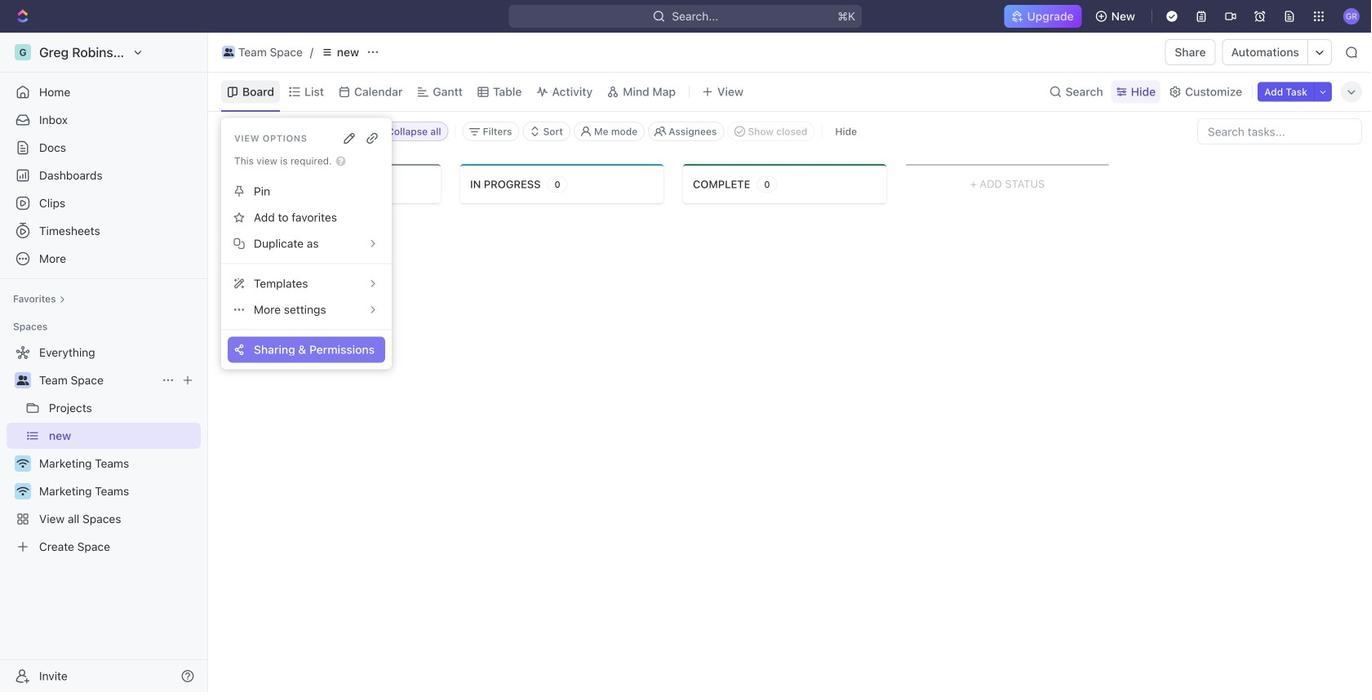 Task type: locate. For each thing, give the bounding box(es) containing it.
Search tasks... text field
[[1199, 119, 1362, 144]]

user group image
[[17, 376, 29, 385]]



Task type: vqa. For each thing, say whether or not it's contained in the screenshot.
user group 'icon' to the top
yes



Task type: describe. For each thing, give the bounding box(es) containing it.
user group image
[[223, 48, 234, 56]]

sidebar navigation
[[0, 33, 208, 692]]



